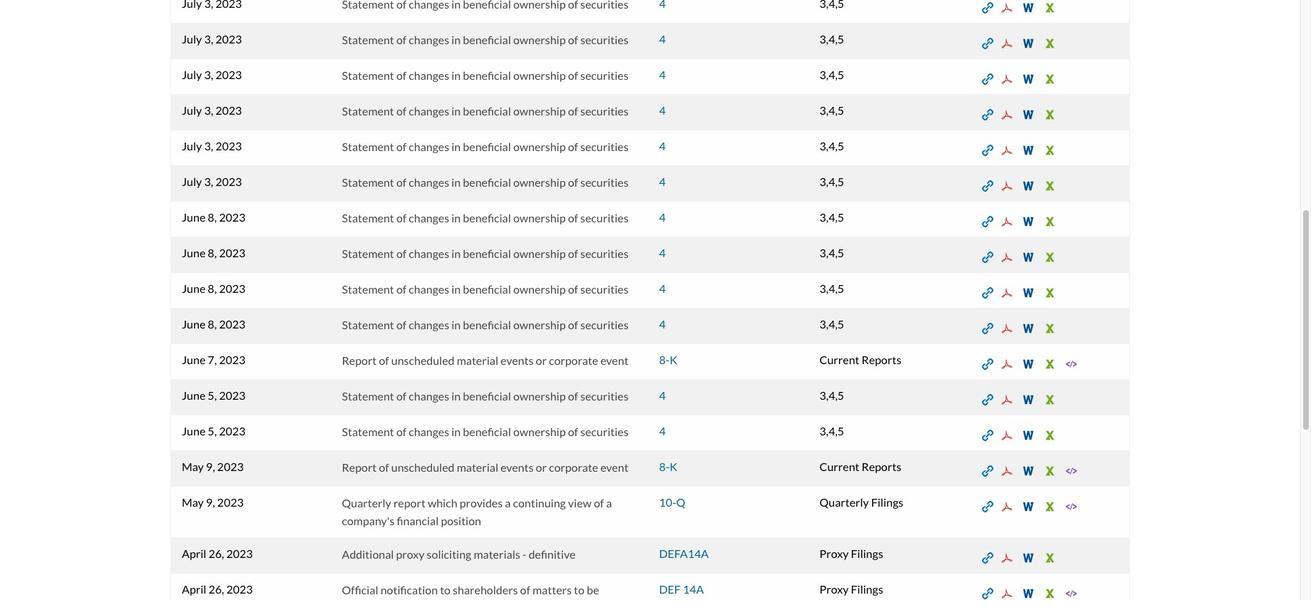 Task type: vqa. For each thing, say whether or not it's contained in the screenshot.
8-K Link associated with May 9, 2023
yes



Task type: locate. For each thing, give the bounding box(es) containing it.
9 ownership from the top
[[514, 318, 566, 331]]

7,
[[208, 353, 217, 366]]

securities
[[581, 32, 629, 46], [581, 68, 629, 82], [581, 104, 629, 117], [581, 139, 629, 153], [581, 175, 629, 189], [581, 211, 629, 224], [581, 246, 629, 260], [581, 282, 629, 296], [581, 318, 629, 331], [581, 389, 629, 403], [581, 425, 629, 438]]

1 vertical spatial 8-k link
[[660, 460, 678, 473]]

ownership for 9th 4 link from the top
[[514, 318, 566, 331]]

ownership for seventh 4 link from the bottom
[[514, 175, 566, 189]]

1 vertical spatial report of unscheduled material events or corporate event
[[342, 461, 629, 474]]

9 statement from the top
[[342, 318, 394, 331]]

4 for seventh 4 link from the bottom
[[660, 174, 666, 188]]

statement of changes in beneficial ownership of securities for seventh 4 link from the bottom
[[342, 175, 629, 189]]

1 9, from the top
[[206, 460, 215, 473]]

may for report of unscheduled material events or corporate event
[[182, 460, 204, 473]]

beneficial for ninth 4 link from the bottom of the page
[[463, 104, 511, 117]]

0 vertical spatial proxy filings
[[820, 547, 884, 561]]

k
[[670, 353, 678, 366], [670, 460, 678, 473]]

july for 1st 4 link from the top of the page
[[182, 32, 202, 45]]

a right 'view' on the bottom left
[[607, 496, 612, 510]]

1 vertical spatial may
[[182, 495, 204, 509]]

0 vertical spatial filings
[[872, 495, 904, 509]]

5,
[[208, 388, 217, 402], [208, 424, 217, 438]]

2 current from the top
[[820, 460, 860, 473]]

a right provides
[[505, 496, 511, 510]]

quarterly
[[820, 495, 870, 509], [342, 496, 392, 510]]

0 horizontal spatial quarterly
[[342, 496, 392, 510]]

2023 for 6th 4 link from the bottom of the page
[[219, 210, 246, 224]]

9 statement of changes in beneficial ownership of securities from the top
[[342, 318, 629, 331]]

1 beneficial from the top
[[463, 32, 511, 46]]

4 8, from the top
[[208, 317, 217, 331]]

1 vertical spatial corporate
[[549, 461, 599, 474]]

materials
[[474, 548, 521, 561]]

8,
[[208, 210, 217, 224], [208, 246, 217, 259], [208, 281, 217, 295], [208, 317, 217, 331]]

3,4,5 for fourth 4 link from the top
[[820, 139, 845, 152]]

or
[[536, 354, 547, 367], [536, 461, 547, 474]]

8, for 8th 4 link
[[208, 281, 217, 295]]

8-k
[[660, 353, 678, 366], [660, 460, 678, 473]]

1 vertical spatial or
[[536, 461, 547, 474]]

corporate for june 7, 2023
[[549, 354, 599, 367]]

3, for fourth 4 link from the top
[[204, 139, 213, 152]]

10 in from the top
[[452, 389, 461, 403]]

april 26, 2023 for additional proxy soliciting materials - definitive
[[182, 547, 253, 561]]

3,4,5 for 9th 4 link from the top
[[820, 317, 845, 331]]

1 vertical spatial k
[[670, 460, 678, 473]]

1 vertical spatial 8-
[[660, 460, 670, 473]]

june
[[182, 210, 206, 224], [182, 246, 206, 259], [182, 281, 206, 295], [182, 317, 206, 331], [182, 353, 206, 366], [182, 388, 206, 402], [182, 424, 206, 438]]

ownership for 2nd 4 link
[[514, 68, 566, 82]]

may
[[182, 460, 204, 473], [182, 495, 204, 509]]

reports for june 7, 2023
[[862, 353, 902, 366]]

1 vertical spatial report
[[342, 461, 377, 474]]

1 statement of changes in beneficial ownership of securities from the top
[[342, 32, 629, 46]]

current reports for may 9, 2023
[[820, 460, 902, 473]]

1 reports from the top
[[862, 353, 902, 366]]

4
[[660, 32, 666, 45], [660, 67, 666, 81], [660, 103, 666, 117], [660, 139, 666, 152], [660, 174, 666, 188], [660, 210, 666, 224], [660, 246, 666, 259], [660, 281, 666, 295], [660, 317, 666, 331], [660, 388, 666, 402], [660, 424, 666, 438]]

5 ownership from the top
[[514, 175, 566, 189]]

view
[[568, 496, 592, 510]]

0 vertical spatial 26,
[[209, 547, 224, 561]]

2023
[[216, 32, 242, 45], [216, 67, 242, 81], [216, 103, 242, 117], [216, 139, 242, 152], [216, 174, 242, 188], [219, 210, 246, 224], [219, 246, 246, 259], [219, 281, 246, 295], [219, 317, 246, 331], [219, 353, 246, 366], [219, 388, 246, 402], [219, 424, 246, 438], [217, 460, 244, 473], [217, 495, 244, 509], [226, 547, 253, 561], [226, 583, 253, 596]]

q
[[677, 495, 686, 509]]

7 3,4,5 from the top
[[820, 246, 845, 259]]

july 3, 2023 for 2nd 4 link
[[182, 67, 242, 81]]

6 statement of changes in beneficial ownership of securities from the top
[[342, 211, 629, 224]]

april for additional proxy soliciting materials - definitive
[[182, 547, 206, 561]]

in for fourth 4 link from the top
[[452, 139, 461, 153]]

1 vertical spatial 5,
[[208, 424, 217, 438]]

1 vertical spatial april 26, 2023
[[182, 583, 253, 596]]

2023 for 11th 4 link from the top
[[219, 424, 246, 438]]

beneficial for 6th 4 link from the bottom of the page
[[463, 211, 511, 224]]

unscheduled
[[392, 354, 455, 367], [392, 461, 455, 474]]

1 4 link from the top
[[660, 32, 666, 45]]

3 july from the top
[[182, 103, 202, 117]]

4 for seventh 4 link from the top of the page
[[660, 246, 666, 259]]

material
[[457, 354, 499, 367], [457, 461, 499, 474]]

def
[[660, 583, 681, 596]]

5 june from the top
[[182, 353, 206, 366]]

4 june 8, 2023 from the top
[[182, 317, 246, 331]]

9 beneficial from the top
[[463, 318, 511, 331]]

report
[[394, 496, 426, 510]]

2 corporate from the top
[[549, 461, 599, 474]]

in for tenth 4 link from the top
[[452, 389, 461, 403]]

june 8, 2023 for seventh 4 link from the top of the page
[[182, 246, 246, 259]]

0 vertical spatial report
[[342, 354, 377, 367]]

statement of changes in beneficial ownership of securities
[[342, 32, 629, 46], [342, 68, 629, 82], [342, 104, 629, 117], [342, 139, 629, 153], [342, 175, 629, 189], [342, 211, 629, 224], [342, 246, 629, 260], [342, 282, 629, 296], [342, 318, 629, 331], [342, 389, 629, 403], [342, 425, 629, 438]]

defa14a
[[660, 547, 709, 561]]

2 vertical spatial filings
[[851, 583, 884, 596]]

3,4,5 for seventh 4 link from the top of the page
[[820, 246, 845, 259]]

0 vertical spatial june 5, 2023
[[182, 388, 246, 402]]

0 vertical spatial current reports
[[820, 353, 902, 366]]

1 july 3, 2023 from the top
[[182, 32, 242, 45]]

securities for 2nd 4 link
[[581, 68, 629, 82]]

26,
[[209, 547, 224, 561], [209, 583, 224, 596]]

1 vertical spatial 26,
[[209, 583, 224, 596]]

a
[[505, 496, 511, 510], [607, 496, 612, 510]]

3,4,5
[[820, 32, 845, 45], [820, 67, 845, 81], [820, 103, 845, 117], [820, 139, 845, 152], [820, 174, 845, 188], [820, 210, 845, 224], [820, 246, 845, 259], [820, 281, 845, 295], [820, 317, 845, 331], [820, 388, 845, 402], [820, 424, 845, 438]]

10 3,4,5 from the top
[[820, 388, 845, 402]]

8-k link for june 7, 2023
[[660, 353, 678, 366]]

june 5, 2023
[[182, 388, 246, 402], [182, 424, 246, 438]]

june 5, 2023 for tenth 4 link from the top
[[182, 388, 246, 402]]

2 k from the top
[[670, 460, 678, 473]]

current
[[820, 353, 860, 366], [820, 460, 860, 473]]

5 beneficial from the top
[[463, 175, 511, 189]]

11 3,4,5 from the top
[[820, 424, 845, 438]]

july 3, 2023 for 1st 4 link from the top of the page
[[182, 32, 242, 45]]

1 horizontal spatial quarterly
[[820, 495, 870, 509]]

report for may 9, 2023
[[342, 461, 377, 474]]

statement for seventh 4 link from the top of the page
[[342, 246, 394, 260]]

june for 11th 4 link from the top
[[182, 424, 206, 438]]

statement of changes in beneficial ownership of securities for seventh 4 link from the top of the page
[[342, 246, 629, 260]]

10 securities from the top
[[581, 389, 629, 403]]

report of unscheduled material events or corporate event
[[342, 354, 629, 367], [342, 461, 629, 474]]

6 securities from the top
[[581, 211, 629, 224]]

additional
[[342, 548, 394, 561]]

additional proxy soliciting materials - definitive
[[342, 548, 576, 561]]

proxy
[[396, 548, 425, 561]]

1 april 26, 2023 from the top
[[182, 547, 253, 561]]

0 vertical spatial april
[[182, 547, 206, 561]]

7 statement from the top
[[342, 246, 394, 260]]

9 4 from the top
[[660, 317, 666, 331]]

defa14a link
[[660, 547, 709, 561]]

in for 9th 4 link from the top
[[452, 318, 461, 331]]

1 may 9, 2023 from the top
[[182, 460, 244, 473]]

0 vertical spatial reports
[[862, 353, 902, 366]]

2023 for 10-q link
[[217, 495, 244, 509]]

2 proxy from the top
[[820, 583, 849, 596]]

4 3, from the top
[[204, 139, 213, 152]]

8 ownership from the top
[[514, 282, 566, 296]]

5 securities from the top
[[581, 175, 629, 189]]

3 3, from the top
[[204, 103, 213, 117]]

11 beneficial from the top
[[463, 425, 511, 438]]

beneficial
[[463, 32, 511, 46], [463, 68, 511, 82], [463, 104, 511, 117], [463, 139, 511, 153], [463, 175, 511, 189], [463, 211, 511, 224], [463, 246, 511, 260], [463, 282, 511, 296], [463, 318, 511, 331], [463, 389, 511, 403], [463, 425, 511, 438]]

0 horizontal spatial a
[[505, 496, 511, 510]]

6 june from the top
[[182, 388, 206, 402]]

2023 for seventh 4 link from the top of the page
[[219, 246, 246, 259]]

1 vertical spatial 9,
[[206, 495, 215, 509]]

8 4 from the top
[[660, 281, 666, 295]]

9 in from the top
[[452, 318, 461, 331]]

1 3,4,5 from the top
[[820, 32, 845, 45]]

beneficial for 2nd 4 link
[[463, 68, 511, 82]]

1 in from the top
[[452, 32, 461, 46]]

0 vertical spatial may 9, 2023
[[182, 460, 244, 473]]

to down soliciting
[[440, 583, 451, 597]]

0 vertical spatial may
[[182, 460, 204, 473]]

5 july from the top
[[182, 174, 202, 188]]

corporate
[[549, 354, 599, 367], [549, 461, 599, 474]]

of inside quarterly report which provides a continuing view of a company's financial position
[[594, 496, 604, 510]]

statement of changes in beneficial ownership of securities for 2nd 4 link
[[342, 68, 629, 82]]

july
[[182, 32, 202, 45], [182, 67, 202, 81], [182, 103, 202, 117], [182, 139, 202, 152], [182, 174, 202, 188]]

current reports
[[820, 353, 902, 366], [820, 460, 902, 473]]

3,4,5 for 6th 4 link from the bottom of the page
[[820, 210, 845, 224]]

1 8-k link from the top
[[660, 353, 678, 366]]

1 vertical spatial event
[[601, 461, 629, 474]]

2 april from the top
[[182, 583, 206, 596]]

4 changes from the top
[[409, 139, 450, 153]]

june 8, 2023 for 9th 4 link from the top
[[182, 317, 246, 331]]

july 3, 2023
[[182, 32, 242, 45], [182, 67, 242, 81], [182, 103, 242, 117], [182, 139, 242, 152], [182, 174, 242, 188]]

1 vertical spatial reports
[[862, 460, 902, 473]]

3,4,5 for ninth 4 link from the bottom of the page
[[820, 103, 845, 117]]

june 8, 2023 for 6th 4 link from the bottom of the page
[[182, 210, 246, 224]]

2 9, from the top
[[206, 495, 215, 509]]

2 april 26, 2023 from the top
[[182, 583, 253, 596]]

3 securities from the top
[[581, 104, 629, 117]]

3 statement of changes in beneficial ownership of securities from the top
[[342, 104, 629, 117]]

ownership for tenth 4 link from the top
[[514, 389, 566, 403]]

0 horizontal spatial to
[[440, 583, 451, 597]]

6 4 link from the top
[[660, 210, 666, 224]]

1 changes from the top
[[409, 32, 450, 46]]

1 vertical spatial june 5, 2023
[[182, 424, 246, 438]]

1 vertical spatial may 9, 2023
[[182, 495, 244, 509]]

5, for 11th 4 link from the top
[[208, 424, 217, 438]]

may for quarterly report which provides a continuing view of a company's financial position
[[182, 495, 204, 509]]

may 9, 2023
[[182, 460, 244, 473], [182, 495, 244, 509]]

position
[[441, 514, 482, 528]]

7 statement of changes in beneficial ownership of securities from the top
[[342, 246, 629, 260]]

10 changes from the top
[[409, 389, 450, 403]]

event
[[601, 354, 629, 367], [601, 461, 629, 474]]

1 statement from the top
[[342, 32, 394, 46]]

0 vertical spatial k
[[670, 353, 678, 366]]

9,
[[206, 460, 215, 473], [206, 495, 215, 509]]

1 vertical spatial proxy filings
[[820, 583, 884, 596]]

2 current reports from the top
[[820, 460, 902, 473]]

4 for 8th 4 link
[[660, 281, 666, 295]]

2 proxy filings from the top
[[820, 583, 884, 596]]

0 vertical spatial report of unscheduled material events or corporate event
[[342, 354, 629, 367]]

1 vertical spatial current reports
[[820, 460, 902, 473]]

1 8-k from the top
[[660, 353, 678, 366]]

1 vertical spatial events
[[501, 461, 534, 474]]

ownership
[[514, 32, 566, 46], [514, 68, 566, 82], [514, 104, 566, 117], [514, 139, 566, 153], [514, 175, 566, 189], [514, 211, 566, 224], [514, 246, 566, 260], [514, 282, 566, 296], [514, 318, 566, 331], [514, 389, 566, 403], [514, 425, 566, 438]]

3, for seventh 4 link from the bottom
[[204, 174, 213, 188]]

1 k from the top
[[670, 353, 678, 366]]

soliciting
[[427, 548, 472, 561]]

26, for official notification to shareholders of matters to be
[[209, 583, 224, 596]]

filings
[[872, 495, 904, 509], [851, 547, 884, 561], [851, 583, 884, 596]]

statement of changes in beneficial ownership of securities for 6th 4 link from the bottom of the page
[[342, 211, 629, 224]]

0 vertical spatial 8-
[[660, 353, 670, 366]]

10 statement from the top
[[342, 389, 394, 403]]

10-
[[660, 495, 677, 509]]

1 securities from the top
[[581, 32, 629, 46]]

1 april from the top
[[182, 547, 206, 561]]

july 3, 2023 for fourth 4 link from the top
[[182, 139, 242, 152]]

9, for report of unscheduled material events or corporate event
[[206, 460, 215, 473]]

7 securities from the top
[[581, 246, 629, 260]]

5, for tenth 4 link from the top
[[208, 388, 217, 402]]

11 securities from the top
[[581, 425, 629, 438]]

april
[[182, 547, 206, 561], [182, 583, 206, 596]]

1 vertical spatial unscheduled
[[392, 461, 455, 474]]

4 statement of changes in beneficial ownership of securities from the top
[[342, 139, 629, 153]]

report
[[342, 354, 377, 367], [342, 461, 377, 474]]

1 vertical spatial material
[[457, 461, 499, 474]]

0 vertical spatial 9,
[[206, 460, 215, 473]]

3 8, from the top
[[208, 281, 217, 295]]

1 horizontal spatial a
[[607, 496, 612, 510]]

4 for fourth 4 link from the top
[[660, 139, 666, 152]]

statement for seventh 4 link from the bottom
[[342, 175, 394, 189]]

3,
[[204, 32, 213, 45], [204, 67, 213, 81], [204, 103, 213, 117], [204, 139, 213, 152], [204, 174, 213, 188]]

june 8, 2023
[[182, 210, 246, 224], [182, 246, 246, 259], [182, 281, 246, 295], [182, 317, 246, 331]]

0 vertical spatial 8-k link
[[660, 353, 678, 366]]

0 vertical spatial current
[[820, 353, 860, 366]]

8 in from the top
[[452, 282, 461, 296]]

6 3,4,5 from the top
[[820, 210, 845, 224]]

proxy for defa14a
[[820, 547, 849, 561]]

2 event from the top
[[601, 461, 629, 474]]

official notification to shareholders of matters to be
[[342, 583, 599, 601]]

8-
[[660, 353, 670, 366], [660, 460, 670, 473]]

1 vertical spatial current
[[820, 460, 860, 473]]

1 8- from the top
[[660, 353, 670, 366]]

1 vertical spatial proxy
[[820, 583, 849, 596]]

proxy
[[820, 547, 849, 561], [820, 583, 849, 596]]

changes
[[409, 32, 450, 46], [409, 68, 450, 82], [409, 104, 450, 117], [409, 139, 450, 153], [409, 175, 450, 189], [409, 211, 450, 224], [409, 246, 450, 260], [409, 282, 450, 296], [409, 318, 450, 331], [409, 389, 450, 403], [409, 425, 450, 438]]

8 securities from the top
[[581, 282, 629, 296]]

11 statement of changes in beneficial ownership of securities from the top
[[342, 425, 629, 438]]

6 in from the top
[[452, 211, 461, 224]]

8, for 6th 4 link from the bottom of the page
[[208, 210, 217, 224]]

2023 for 2nd 4 link
[[216, 67, 242, 81]]

provides
[[460, 496, 503, 510]]

0 vertical spatial proxy
[[820, 547, 849, 561]]

0 vertical spatial or
[[536, 354, 547, 367]]

5 in from the top
[[452, 175, 461, 189]]

matters
[[533, 583, 572, 597]]

events for june 7, 2023
[[501, 354, 534, 367]]

statement
[[342, 32, 394, 46], [342, 68, 394, 82], [342, 104, 394, 117], [342, 139, 394, 153], [342, 175, 394, 189], [342, 211, 394, 224], [342, 246, 394, 260], [342, 282, 394, 296], [342, 318, 394, 331], [342, 389, 394, 403], [342, 425, 394, 438]]

8-k link
[[660, 353, 678, 366], [660, 460, 678, 473]]

1 4 from the top
[[660, 32, 666, 45]]

2 securities from the top
[[581, 68, 629, 82]]

april 26, 2023
[[182, 547, 253, 561], [182, 583, 253, 596]]

current for may 9, 2023
[[820, 460, 860, 473]]

2 statement of changes in beneficial ownership of securities from the top
[[342, 68, 629, 82]]

1 proxy filings from the top
[[820, 547, 884, 561]]

to left be
[[574, 583, 585, 597]]

2 beneficial from the top
[[463, 68, 511, 82]]

events
[[501, 354, 534, 367], [501, 461, 534, 474]]

proxy filings for defa14a
[[820, 547, 884, 561]]

1 report from the top
[[342, 354, 377, 367]]

4 link
[[660, 32, 666, 45], [660, 67, 666, 81], [660, 103, 666, 117], [660, 139, 666, 152], [660, 174, 666, 188], [660, 210, 666, 224], [660, 246, 666, 259], [660, 281, 666, 295], [660, 317, 666, 331], [660, 388, 666, 402], [660, 424, 666, 438]]

april for official notification to shareholders of matters to be
[[182, 583, 206, 596]]

in for seventh 4 link from the bottom
[[452, 175, 461, 189]]

0 vertical spatial 8-k
[[660, 353, 678, 366]]

0 vertical spatial unscheduled
[[392, 354, 455, 367]]

1 events from the top
[[501, 354, 534, 367]]

3,4,5 for 2nd 4 link
[[820, 67, 845, 81]]

1 or from the top
[[536, 354, 547, 367]]

11 4 link from the top
[[660, 424, 666, 438]]

2 8- from the top
[[660, 460, 670, 473]]

1 june from the top
[[182, 210, 206, 224]]

0 vertical spatial april 26, 2023
[[182, 547, 253, 561]]

0 vertical spatial 5,
[[208, 388, 217, 402]]

1 horizontal spatial to
[[574, 583, 585, 597]]

in for 8th 4 link
[[452, 282, 461, 296]]

0 vertical spatial corporate
[[549, 354, 599, 367]]

0 vertical spatial event
[[601, 354, 629, 367]]

2023 for tenth 4 link from the top
[[219, 388, 246, 402]]

1 july from the top
[[182, 32, 202, 45]]

in
[[452, 32, 461, 46], [452, 68, 461, 82], [452, 104, 461, 117], [452, 139, 461, 153], [452, 175, 461, 189], [452, 211, 461, 224], [452, 246, 461, 260], [452, 282, 461, 296], [452, 318, 461, 331], [452, 389, 461, 403], [452, 425, 461, 438]]

beneficial for tenth 4 link from the top
[[463, 389, 511, 403]]

july for seventh 4 link from the bottom
[[182, 174, 202, 188]]

6 changes from the top
[[409, 211, 450, 224]]

0 vertical spatial events
[[501, 354, 534, 367]]

quarterly for quarterly filings
[[820, 495, 870, 509]]

to
[[440, 583, 451, 597], [574, 583, 585, 597]]

2 3,4,5 from the top
[[820, 67, 845, 81]]

statement for fourth 4 link from the top
[[342, 139, 394, 153]]

event for may 9, 2023
[[601, 461, 629, 474]]

2 may 9, 2023 from the top
[[182, 495, 244, 509]]

1 vertical spatial 8-k
[[660, 460, 678, 473]]

2023 for defa14a link
[[226, 547, 253, 561]]

of
[[397, 32, 407, 46], [568, 32, 579, 46], [397, 68, 407, 82], [568, 68, 579, 82], [397, 104, 407, 117], [568, 104, 579, 117], [397, 139, 407, 153], [568, 139, 579, 153], [397, 175, 407, 189], [568, 175, 579, 189], [397, 211, 407, 224], [568, 211, 579, 224], [397, 246, 407, 260], [568, 246, 579, 260], [397, 282, 407, 296], [568, 282, 579, 296], [397, 318, 407, 331], [568, 318, 579, 331], [379, 354, 389, 367], [397, 389, 407, 403], [568, 389, 579, 403], [397, 425, 407, 438], [568, 425, 579, 438], [379, 461, 389, 474], [594, 496, 604, 510], [520, 583, 531, 597]]

report of unscheduled material events or corporate event for may 9, 2023
[[342, 461, 629, 474]]

ownership for 11th 4 link from the top
[[514, 425, 566, 438]]

2 8-k from the top
[[660, 460, 678, 473]]

4 for 1st 4 link from the top of the page
[[660, 32, 666, 45]]

8 3,4,5 from the top
[[820, 281, 845, 295]]

2 ownership from the top
[[514, 68, 566, 82]]

3 beneficial from the top
[[463, 104, 511, 117]]

2 report of unscheduled material events or corporate event from the top
[[342, 461, 629, 474]]

8 statement of changes in beneficial ownership of securities from the top
[[342, 282, 629, 296]]

3,4,5 for 11th 4 link from the top
[[820, 424, 845, 438]]

statement for tenth 4 link from the top
[[342, 389, 394, 403]]

1 vertical spatial april
[[182, 583, 206, 596]]

0 vertical spatial material
[[457, 354, 499, 367]]

quarterly inside quarterly report which provides a continuing view of a company's financial position
[[342, 496, 392, 510]]

securities for 1st 4 link from the top of the page
[[581, 32, 629, 46]]

7 4 from the top
[[660, 246, 666, 259]]

proxy filings
[[820, 547, 884, 561], [820, 583, 884, 596]]

reports
[[862, 353, 902, 366], [862, 460, 902, 473]]



Task type: describe. For each thing, give the bounding box(es) containing it.
8- for june 7, 2023
[[660, 353, 670, 366]]

4 for 6th 4 link from the bottom of the page
[[660, 210, 666, 224]]

2023 for seventh 4 link from the bottom
[[216, 174, 242, 188]]

8-k for may 9, 2023
[[660, 460, 678, 473]]

ownership for 8th 4 link
[[514, 282, 566, 296]]

june for 9th 4 link from the top
[[182, 317, 206, 331]]

5 changes from the top
[[409, 175, 450, 189]]

3 4 link from the top
[[660, 103, 666, 117]]

securities for tenth 4 link from the top
[[581, 389, 629, 403]]

8 changes from the top
[[409, 282, 450, 296]]

4 for ninth 4 link from the bottom of the page
[[660, 103, 666, 117]]

ownership for seventh 4 link from the top of the page
[[514, 246, 566, 260]]

report of unscheduled material events or corporate event for june 7, 2023
[[342, 354, 629, 367]]

securities for 9th 4 link from the top
[[581, 318, 629, 331]]

8-k link for may 9, 2023
[[660, 460, 678, 473]]

securities for seventh 4 link from the bottom
[[581, 175, 629, 189]]

shareholders
[[453, 583, 518, 597]]

def 14a link
[[660, 583, 704, 596]]

april 26, 2023 for official notification to shareholders of matters to be
[[182, 583, 253, 596]]

quarterly filings
[[820, 495, 904, 509]]

3, for ninth 4 link from the bottom of the page
[[204, 103, 213, 117]]

4 for 2nd 4 link
[[660, 67, 666, 81]]

of inside official notification to shareholders of matters to be
[[520, 583, 531, 597]]

14a
[[683, 583, 704, 596]]

10 4 link from the top
[[660, 388, 666, 402]]

2 a from the left
[[607, 496, 612, 510]]

in for 2nd 4 link
[[452, 68, 461, 82]]

beneficial for 11th 4 link from the top
[[463, 425, 511, 438]]

statement of changes in beneficial ownership of securities for tenth 4 link from the top
[[342, 389, 629, 403]]

def 14a
[[660, 583, 704, 596]]

9, for quarterly report which provides a continuing view of a company's financial position
[[206, 495, 215, 509]]

june for 6th 4 link from the bottom of the page
[[182, 210, 206, 224]]

k for june 7, 2023
[[670, 353, 678, 366]]

beneficial for seventh 4 link from the top of the page
[[463, 246, 511, 260]]

june for seventh 4 link from the top of the page
[[182, 246, 206, 259]]

notification
[[381, 583, 438, 597]]

2023 for def 14a link
[[226, 583, 253, 596]]

1 to from the left
[[440, 583, 451, 597]]

beneficial for seventh 4 link from the bottom
[[463, 175, 511, 189]]

11 changes from the top
[[409, 425, 450, 438]]

8 4 link from the top
[[660, 281, 666, 295]]

or for may 9, 2023
[[536, 461, 547, 474]]

which
[[428, 496, 458, 510]]

1 vertical spatial filings
[[851, 547, 884, 561]]

july 3, 2023 for ninth 4 link from the bottom of the page
[[182, 103, 242, 117]]

3, for 1st 4 link from the top of the page
[[204, 32, 213, 45]]

26, for additional proxy soliciting materials - definitive
[[209, 547, 224, 561]]

beneficial for 9th 4 link from the top
[[463, 318, 511, 331]]

securities for 8th 4 link
[[581, 282, 629, 296]]

report for june 7, 2023
[[342, 354, 377, 367]]

10-q
[[660, 495, 686, 509]]

definitive
[[529, 548, 576, 561]]

2023 for ninth 4 link from the bottom of the page
[[216, 103, 242, 117]]

7 4 link from the top
[[660, 246, 666, 259]]

unscheduled for may 9, 2023
[[392, 461, 455, 474]]

2 4 link from the top
[[660, 67, 666, 81]]

2 to from the left
[[574, 583, 585, 597]]

current for june 7, 2023
[[820, 353, 860, 366]]

securities for fourth 4 link from the top
[[581, 139, 629, 153]]

8, for 9th 4 link from the top
[[208, 317, 217, 331]]

official
[[342, 583, 379, 597]]

quarterly for quarterly report which provides a continuing view of a company's financial position
[[342, 496, 392, 510]]

continuing
[[513, 496, 566, 510]]

statement for 9th 4 link from the top
[[342, 318, 394, 331]]

may 9, 2023 for quarterly report which provides a continuing view of a company's financial position
[[182, 495, 244, 509]]

july for ninth 4 link from the bottom of the page
[[182, 103, 202, 117]]

5 4 link from the top
[[660, 174, 666, 188]]

filings for 14a
[[851, 583, 884, 596]]

unscheduled for june 7, 2023
[[392, 354, 455, 367]]

3,4,5 for 8th 4 link
[[820, 281, 845, 295]]

june for tenth 4 link from the top
[[182, 388, 206, 402]]

current reports for june 7, 2023
[[820, 353, 902, 366]]

june for 8th 4 link
[[182, 281, 206, 295]]

proxy for def 14a
[[820, 583, 849, 596]]

2023 for 8th 4 link
[[219, 281, 246, 295]]

statement for 1st 4 link from the top of the page
[[342, 32, 394, 46]]

june 5, 2023 for 11th 4 link from the top
[[182, 424, 246, 438]]

quarterly report which provides a continuing view of a company's financial position
[[342, 496, 612, 528]]

4 4 link from the top
[[660, 139, 666, 152]]

be
[[587, 583, 599, 597]]

4 for 11th 4 link from the top
[[660, 424, 666, 438]]

3,4,5 for seventh 4 link from the bottom
[[820, 174, 845, 188]]

or for june 7, 2023
[[536, 354, 547, 367]]

3, for 2nd 4 link
[[204, 67, 213, 81]]

8, for seventh 4 link from the top of the page
[[208, 246, 217, 259]]

9 4 link from the top
[[660, 317, 666, 331]]

1 a from the left
[[505, 496, 511, 510]]

filings for q
[[872, 495, 904, 509]]

proxy filings for def 14a
[[820, 583, 884, 596]]

3 changes from the top
[[409, 104, 450, 117]]

-
[[523, 548, 527, 561]]

2023 for fourth 4 link from the top
[[216, 139, 242, 152]]

statement of changes in beneficial ownership of securities for ninth 4 link from the bottom of the page
[[342, 104, 629, 117]]

in for 1st 4 link from the top of the page
[[452, 32, 461, 46]]

securities for ninth 4 link from the bottom of the page
[[581, 104, 629, 117]]

june 7, 2023
[[182, 353, 246, 366]]

events for may 9, 2023
[[501, 461, 534, 474]]

7 changes from the top
[[409, 246, 450, 260]]

ownership for 1st 4 link from the top of the page
[[514, 32, 566, 46]]

ownership for ninth 4 link from the bottom of the page
[[514, 104, 566, 117]]

securities for seventh 4 link from the top of the page
[[581, 246, 629, 260]]

10-q link
[[660, 495, 686, 509]]

financial
[[397, 514, 439, 528]]

8- for may 9, 2023
[[660, 460, 670, 473]]

statement for 8th 4 link
[[342, 282, 394, 296]]

material for june 7, 2023
[[457, 354, 499, 367]]

3,4,5 for tenth 4 link from the top
[[820, 388, 845, 402]]

securities for 6th 4 link from the bottom of the page
[[581, 211, 629, 224]]

9 changes from the top
[[409, 318, 450, 331]]

4 for 9th 4 link from the top
[[660, 317, 666, 331]]

2 changes from the top
[[409, 68, 450, 82]]

company's
[[342, 514, 395, 528]]



